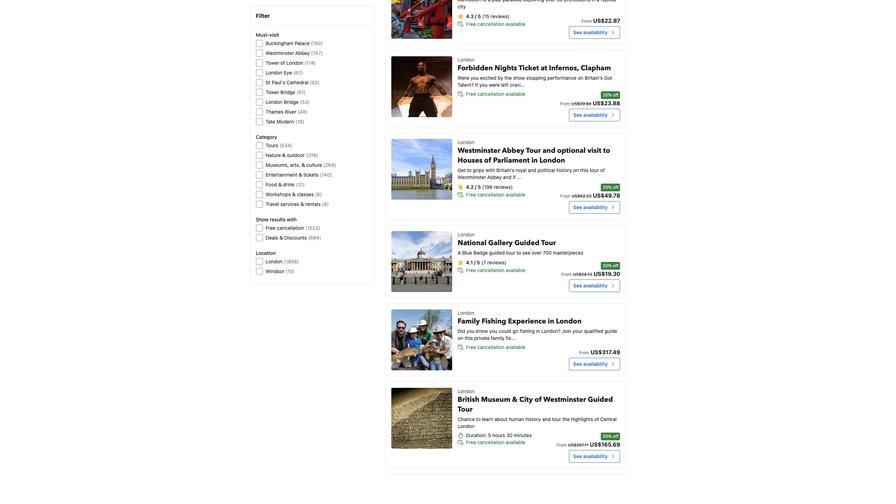 Task type: locate. For each thing, give the bounding box(es) containing it.
(140)
[[320, 172, 332, 178]]

20% off from us$62.23 us$49.78
[[561, 185, 621, 199]]

1 off from the top
[[613, 92, 619, 98]]

1 vertical spatial reviews)
[[494, 184, 513, 190]]

food
[[266, 182, 277, 188]]

1 vertical spatial this
[[465, 335, 473, 341]]

tour up chance
[[458, 405, 473, 414]]

5 see from the top
[[574, 361, 582, 367]]

0 vertical spatial tour
[[526, 146, 541, 155]]

from
[[582, 19, 592, 24], [560, 101, 570, 106], [561, 194, 571, 199], [562, 272, 572, 277], [579, 350, 590, 356], [557, 443, 567, 448]]

us$49.78
[[593, 193, 621, 199]]

(8) right rentals
[[322, 201, 329, 207]]

1 vertical spatial on
[[574, 167, 579, 173]]

britain's up the if
[[497, 167, 515, 173]]

from left the us$24.13
[[562, 272, 572, 277]]

travel services & rentals (8)
[[266, 201, 329, 207]]

cathedral
[[287, 79, 309, 85]]

the left highlights at right
[[563, 417, 570, 423]]

a
[[458, 250, 461, 256]]

20% for national gallery guided tour
[[603, 263, 612, 269]]

free cancellation available down family
[[466, 344, 526, 350]]

1 horizontal spatial history
[[557, 167, 572, 173]]

reviews) down guided at the bottom right of the page
[[488, 260, 507, 266]]

guided inside london british museum & city of westminster guided tour chance to learn about human history and tour the highlights of central london
[[588, 395, 613, 405]]

reviews)
[[491, 13, 510, 19], [494, 184, 513, 190], [488, 260, 507, 266]]

see availability for westminster abbey tour and optional visit to houses of parliament in london
[[574, 204, 608, 210]]

0 vertical spatial on
[[578, 75, 584, 81]]

off inside 20% off from us$207.11 us$165.69
[[613, 434, 619, 439]]

1 available from the top
[[506, 21, 526, 27]]

1 vertical spatial visit
[[588, 146, 602, 155]]

tour inside london westminster abbey tour and optional visit to houses of parliament in london get to grips with britain's royal and political history on this tour of westminster abbey and if ...
[[526, 146, 541, 155]]

1 horizontal spatial over
[[546, 0, 556, 3]]

grips
[[473, 167, 485, 173]]

see down from us$22.87
[[574, 29, 582, 35]]

2 horizontal spatial tour
[[542, 238, 556, 248]]

2 vertical spatial tour
[[552, 417, 562, 423]]

0 horizontal spatial tour
[[506, 250, 516, 256]]

3 off from the top
[[613, 263, 619, 269]]

3 available from the top
[[506, 192, 526, 198]]

1 horizontal spatial tour
[[552, 417, 562, 423]]

available for from us$22.87
[[506, 21, 526, 27]]

2 vertical spatial /
[[474, 260, 476, 266]]

1 vertical spatial bridge
[[284, 99, 299, 105]]

0 vertical spatial /
[[475, 13, 477, 19]]

1 vertical spatial abbey
[[502, 146, 525, 155]]

from inside 20% off from us$207.11 us$165.69
[[557, 443, 567, 448]]

3 20% from the top
[[603, 263, 612, 269]]

see down the us$62.23
[[574, 204, 582, 210]]

...
[[517, 174, 522, 180]]

results
[[270, 217, 286, 223]]

hours
[[493, 433, 505, 439]]

5 left (198
[[478, 184, 481, 190]]

from left us$29.84
[[560, 101, 570, 106]]

5 left (7
[[477, 260, 480, 266]]

kidzania london image
[[391, 0, 452, 39]]

from inside 20% off from us$29.84 us$23.88
[[560, 101, 570, 106]]

free cancellation available down 4.2 / 5 (198 reviews)
[[466, 192, 526, 198]]

1 horizontal spatial britain's
[[585, 75, 603, 81]]

0 vertical spatial abbey
[[295, 50, 310, 56]]

chance
[[458, 417, 475, 423]]

from left us$22.87
[[582, 19, 592, 24]]

0 horizontal spatial with
[[287, 217, 297, 223]]

see for family fishing experience in london
[[574, 361, 582, 367]]

0 horizontal spatial a
[[488, 0, 491, 3]]

6 see from the top
[[574, 454, 582, 460]]

availability for british museum & city of westminster guided tour
[[584, 454, 608, 460]]

20% inside 20% off from us$62.23 us$49.78
[[603, 185, 612, 190]]

see availability down us$29.84
[[574, 112, 608, 118]]

availability down from us$22.87
[[584, 29, 608, 35]]

(198
[[483, 184, 493, 190]]

/ for national
[[474, 260, 476, 266]]

20% for westminster abbey tour and optional visit to houses of parliament in london
[[603, 185, 612, 190]]

20% off from us$207.11 us$165.69
[[557, 434, 621, 448]]

& left "city"
[[512, 395, 518, 405]]

1 vertical spatial the
[[563, 417, 570, 423]]

tower for tower bridge (61)
[[266, 89, 279, 95]]

1 vertical spatial (8)
[[322, 201, 329, 207]]

(684)
[[308, 235, 321, 241]]

(534)
[[280, 142, 292, 148]]

in
[[592, 0, 596, 3], [532, 156, 538, 165], [548, 317, 555, 326], [536, 328, 540, 334]]

britain's down clapham
[[585, 75, 603, 81]]

off inside 20% off from us$62.23 us$49.78
[[613, 185, 619, 190]]

on inside london family fishing experience in london did you know you could go fishing in london? join your qualified guide on this private family fis...
[[458, 335, 464, 341]]

5 free cancellation available from the top
[[466, 344, 526, 350]]

guided inside london national gallery guided tour a blue badge guided tour to see over 700 masterpieces
[[515, 238, 540, 248]]

20% inside 20% off from us$24.13 us$19.30
[[603, 263, 612, 269]]

5 left hours
[[488, 433, 491, 439]]

2 see availability from the top
[[574, 112, 608, 118]]

st paul's cathedral (62)
[[266, 79, 320, 85]]

guided up central
[[588, 395, 613, 405]]

available
[[506, 21, 526, 27], [506, 91, 526, 97], [506, 192, 526, 198], [506, 267, 526, 273], [506, 344, 526, 350], [506, 440, 526, 446]]

6 free cancellation available from the top
[[466, 440, 526, 446]]

bridge for tower bridge
[[281, 89, 295, 95]]

3 see availability from the top
[[574, 204, 608, 210]]

free cancellation available down 4.3 / 5 (15 reviews)
[[466, 21, 526, 27]]

see availability for british museum & city of westminster guided tour
[[574, 454, 608, 460]]

2 off from the top
[[613, 185, 619, 190]]

4 available from the top
[[506, 267, 526, 273]]

london eye (67)
[[266, 70, 303, 76]]

0 vertical spatial this
[[581, 167, 589, 173]]

available down see
[[506, 267, 526, 273]]

6 see availability from the top
[[574, 454, 608, 460]]

2 see from the top
[[574, 112, 582, 118]]

free down 4.1
[[466, 267, 476, 273]]

6 available from the top
[[506, 440, 526, 446]]

see down us$207.11
[[574, 454, 582, 460]]

guided
[[515, 238, 540, 248], [588, 395, 613, 405]]

20% inside 20% off from us$29.84 us$23.88
[[603, 92, 612, 98]]

optional
[[558, 146, 586, 155]]

tower up london eye (67)
[[266, 60, 279, 66]]

free cancellation available
[[466, 21, 526, 27], [466, 91, 526, 97], [466, 192, 526, 198], [466, 267, 526, 273], [466, 344, 526, 350], [466, 440, 526, 446]]

cancellation down were
[[478, 91, 505, 97]]

paul's
[[272, 79, 285, 85]]

your
[[573, 328, 583, 334]]

free cancellation available down hours
[[466, 440, 526, 446]]

from for tour
[[562, 272, 572, 277]]

windsor
[[266, 268, 285, 274]]

see availability down 20% off from us$207.11 us$165.69
[[574, 454, 608, 460]]

from inside 20% off from us$24.13 us$19.30
[[562, 272, 572, 277]]

from left us$207.11
[[557, 443, 567, 448]]

from for at
[[560, 101, 570, 106]]

cancellation
[[478, 21, 505, 27], [478, 91, 505, 97], [478, 192, 505, 198], [277, 225, 304, 231], [478, 267, 505, 273], [478, 344, 505, 350], [478, 440, 505, 446]]

2 vertical spatial tour
[[458, 405, 473, 414]]

in up political
[[532, 156, 538, 165]]

reviews) right (198
[[494, 184, 513, 190]]

visit up buckingham
[[270, 32, 279, 38]]

available down paradise
[[506, 21, 526, 27]]

availability for forbidden nights ticket at infernos, clapham
[[584, 112, 608, 118]]

1 free cancellation available from the top
[[466, 21, 526, 27]]

this inside london westminster abbey tour and optional visit to houses of parliament in london get to grips with britain's royal and political history on this tour of westminster abbey and if ...
[[581, 167, 589, 173]]

free cancellation available down were
[[466, 91, 526, 97]]

tour left highlights at right
[[552, 417, 562, 423]]

availability down 'us$23.88'
[[584, 112, 608, 118]]

off inside 20% off from us$29.84 us$23.88
[[613, 92, 619, 98]]

/
[[475, 13, 477, 19], [475, 184, 477, 190], [474, 260, 476, 266]]

2 vertical spatial reviews)
[[488, 260, 507, 266]]

political
[[538, 167, 556, 173]]

modern
[[277, 119, 294, 125]]

off
[[613, 92, 619, 98], [613, 185, 619, 190], [613, 263, 619, 269], [613, 434, 619, 439]]

join
[[562, 328, 572, 334]]

off up us$165.69
[[613, 434, 619, 439]]

available for 20% off from us$207.11 us$165.69
[[506, 440, 526, 446]]

human
[[509, 417, 525, 423]]

5 see availability from the top
[[574, 361, 608, 367]]

4.3 / 5 (15 reviews)
[[466, 13, 510, 19]]

1 vertical spatial tour
[[542, 238, 556, 248]]

20% for british museum & city of westminster guided tour
[[603, 434, 612, 439]]

1 horizontal spatial abbey
[[488, 174, 502, 180]]

off for westminster abbey tour and optional visit to houses of parliament in london
[[613, 185, 619, 190]]

4 availability from the top
[[584, 283, 608, 289]]

free cancellation available down 4.1 / 5 (7 reviews)
[[466, 267, 526, 273]]

& inside london british museum & city of westminster guided tour chance to learn about human history and tour the highlights of central london
[[512, 395, 518, 405]]

london inside london national gallery guided tour a blue badge guided tour to see over 700 masterpieces
[[458, 232, 475, 238]]

see for westminster abbey tour and optional visit to houses of parliament in london
[[574, 204, 582, 210]]

2 20% from the top
[[603, 185, 612, 190]]

entertainment
[[266, 172, 298, 178]]

see availability for forbidden nights ticket at infernos, clapham
[[574, 112, 608, 118]]

0 vertical spatial 30
[[557, 0, 563, 3]]

at
[[541, 63, 548, 73]]

off inside 20% off from us$24.13 us$19.30
[[613, 263, 619, 269]]

2 tower from the top
[[266, 89, 279, 95]]

1 see availability from the top
[[574, 29, 608, 35]]

&
[[282, 152, 286, 158], [302, 162, 305, 168], [299, 172, 302, 178], [279, 182, 282, 188], [292, 191, 296, 197], [301, 201, 304, 207], [280, 235, 283, 241], [512, 395, 518, 405]]

3 see from the top
[[574, 204, 582, 210]]

available down 'cravi...'
[[506, 91, 526, 97]]

available down the if
[[506, 192, 526, 198]]

on down clapham
[[578, 75, 584, 81]]

1 vertical spatial /
[[475, 184, 477, 190]]

1 horizontal spatial the
[[563, 417, 570, 423]]

/ right 4.2
[[475, 184, 477, 190]]

tour inside london national gallery guided tour a blue badge guided tour to see over 700 masterpieces
[[542, 238, 556, 248]]

& up the (31)
[[299, 172, 302, 178]]

bridge up river
[[284, 99, 299, 105]]

abbey
[[295, 50, 310, 56], [502, 146, 525, 155], [488, 174, 502, 180]]

from for and
[[561, 194, 571, 199]]

clapham
[[581, 63, 611, 73]]

(8) up rentals
[[315, 191, 322, 197]]

of
[[281, 60, 285, 66], [485, 156, 492, 165], [601, 167, 605, 173], [535, 395, 542, 405], [595, 417, 599, 423]]

with right grips on the right
[[486, 167, 495, 173]]

2 vertical spatial abbey
[[488, 174, 502, 180]]

available down "fis..."
[[506, 344, 526, 350]]

4 free cancellation available from the top
[[466, 267, 526, 273]]

to inside london national gallery guided tour a blue badge guided tour to see over 700 masterpieces
[[517, 250, 521, 256]]

1 horizontal spatial 30
[[557, 0, 563, 3]]

6 availability from the top
[[584, 454, 608, 460]]

0 vertical spatial tower
[[266, 60, 279, 66]]

0 vertical spatial the
[[505, 75, 512, 81]]

0 horizontal spatial britain's
[[497, 167, 515, 173]]

3 availability from the top
[[584, 204, 608, 210]]

1 tower from the top
[[266, 60, 279, 66]]

see for british museum & city of westminster guided tour
[[574, 454, 582, 460]]

3 free cancellation available from the top
[[466, 192, 526, 198]]

over inside admission to a play paradise exploring over 30 professions in a replica city
[[546, 0, 556, 3]]

see
[[574, 29, 582, 35], [574, 112, 582, 118], [574, 204, 582, 210], [574, 283, 582, 289], [574, 361, 582, 367], [574, 454, 582, 460]]

abbey down "palace" on the top left
[[295, 50, 310, 56]]

on down did
[[458, 335, 464, 341]]

1 horizontal spatial this
[[581, 167, 589, 173]]

/ right 4.1
[[474, 260, 476, 266]]

london
[[458, 57, 475, 63], [287, 60, 303, 66], [266, 70, 283, 76], [266, 99, 283, 105], [458, 139, 475, 145], [540, 156, 566, 165], [458, 232, 475, 238], [266, 259, 283, 265], [458, 310, 475, 316], [556, 317, 582, 326], [458, 389, 475, 395], [458, 424, 475, 430]]

5 available from the top
[[506, 344, 526, 350]]

(67)
[[294, 70, 303, 76]]

houses
[[458, 156, 483, 165]]

see for national gallery guided tour
[[574, 283, 582, 289]]

20% off from us$24.13 us$19.30
[[562, 263, 621, 277]]

0 horizontal spatial history
[[526, 417, 541, 423]]

/ for westminster
[[475, 184, 477, 190]]

show
[[514, 75, 525, 81]]

food & drink (31)
[[266, 182, 305, 188]]

1 vertical spatial history
[[526, 417, 541, 423]]

1 horizontal spatial visit
[[588, 146, 602, 155]]

2 horizontal spatial abbey
[[502, 146, 525, 155]]

0 vertical spatial britain's
[[585, 75, 603, 81]]

from inside from us$317.49
[[579, 350, 590, 356]]

the right by
[[505, 75, 512, 81]]

see down from us$317.49
[[574, 361, 582, 367]]

us$165.69
[[590, 442, 621, 448]]

1 20% from the top
[[603, 92, 612, 98]]

(318)
[[306, 152, 318, 158]]

1 horizontal spatial a
[[597, 0, 600, 3]]

(1858)
[[284, 259, 299, 265]]

30
[[557, 0, 563, 3], [507, 433, 513, 439]]

1 horizontal spatial tour
[[526, 146, 541, 155]]

britain's inside london westminster abbey tour and optional visit to houses of parliament in london get to grips with britain's royal and political history on this tour of westminster abbey and if ...
[[497, 167, 515, 173]]

0 vertical spatial tour
[[590, 167, 599, 173]]

masterpieces
[[553, 250, 584, 256]]

cancellation up deals & discounts (684)
[[277, 225, 304, 231]]

(7
[[482, 260, 486, 266]]

0 horizontal spatial this
[[465, 335, 473, 341]]

0 horizontal spatial guided
[[515, 238, 540, 248]]

0 vertical spatial over
[[546, 0, 556, 3]]

1 vertical spatial over
[[532, 250, 542, 256]]

london up family
[[458, 310, 475, 316]]

off up us$19.30
[[613, 263, 619, 269]]

/ right 4.3
[[475, 13, 477, 19]]

london family fishing experience in london did you know you could go fishing in london? join your qualified guide on this private family fis...
[[458, 310, 618, 341]]

and right human
[[543, 417, 551, 423]]

1 vertical spatial guided
[[588, 395, 613, 405]]

see availability down the us$24.13
[[574, 283, 608, 289]]

1 vertical spatial tower
[[266, 89, 279, 95]]

from inside 20% off from us$62.23 us$49.78
[[561, 194, 571, 199]]

availability for family fishing experience in london
[[584, 361, 608, 367]]

5 availability from the top
[[584, 361, 608, 367]]

4 see from the top
[[574, 283, 582, 289]]

fishing
[[520, 328, 535, 334]]

minutes
[[514, 433, 532, 439]]

4 off from the top
[[613, 434, 619, 439]]

5 for 4.1 / 5
[[477, 260, 480, 266]]

bridge
[[281, 89, 295, 95], [284, 99, 299, 105]]

1 vertical spatial tour
[[506, 250, 516, 256]]

availability for westminster abbey tour and optional visit to houses of parliament in london
[[584, 204, 608, 210]]

see down us$29.84
[[574, 112, 582, 118]]

20% inside 20% off from us$207.11 us$165.69
[[603, 434, 612, 439]]

tour inside london british museum & city of westminster guided tour chance to learn about human history and tour the highlights of central london
[[552, 417, 562, 423]]

0 horizontal spatial the
[[505, 75, 512, 81]]

700
[[543, 250, 552, 256]]

london up join at the right bottom of the page
[[556, 317, 582, 326]]

2 horizontal spatial tour
[[590, 167, 599, 173]]

tour inside london westminster abbey tour and optional visit to houses of parliament in london get to grips with britain's royal and political history on this tour of westminster abbey and if ...
[[590, 167, 599, 173]]

tower
[[266, 60, 279, 66], [266, 89, 279, 95]]

learn
[[482, 417, 494, 423]]

and inside london british museum & city of westminster guided tour chance to learn about human history and tour the highlights of central london
[[543, 417, 551, 423]]

westminster inside london british museum & city of westminster guided tour chance to learn about human history and tour the highlights of central london
[[544, 395, 586, 405]]

0 horizontal spatial over
[[532, 250, 542, 256]]

this down did
[[465, 335, 473, 341]]

(264)
[[324, 162, 336, 168]]

20% off from us$29.84 us$23.88
[[560, 92, 621, 106]]

travel
[[266, 201, 279, 207]]

0 vertical spatial bridge
[[281, 89, 295, 95]]

museums,
[[266, 162, 289, 168]]

this inside london family fishing experience in london did you know you could go fishing in london? join your qualified guide on this private family fis...
[[465, 335, 473, 341]]

see availability down from us$22.87
[[574, 29, 608, 35]]

city
[[458, 4, 466, 10]]

20% up us$165.69
[[603, 434, 612, 439]]

0 vertical spatial (8)
[[315, 191, 322, 197]]

2 free cancellation available from the top
[[466, 91, 526, 97]]

2 vertical spatial on
[[458, 335, 464, 341]]

0 vertical spatial with
[[486, 167, 495, 173]]

tours
[[266, 142, 278, 148]]

river
[[285, 109, 297, 115]]

availability
[[584, 29, 608, 35], [584, 112, 608, 118], [584, 204, 608, 210], [584, 283, 608, 289], [584, 361, 608, 367], [584, 454, 608, 460]]

cravi...
[[510, 82, 525, 88]]

over right see
[[532, 250, 542, 256]]

britain's inside london forbidden nights ticket at infernos, clapham were you excited by the show stopping performance on britain's got talent? if you were left cravi...
[[585, 75, 603, 81]]

availability down us$49.78
[[584, 204, 608, 210]]

0 horizontal spatial tour
[[458, 405, 473, 414]]

forbidden nights ticket at infernos, clapham image
[[391, 56, 452, 117]]

london up political
[[540, 156, 566, 165]]

museum
[[482, 395, 511, 405]]

see down the us$24.13
[[574, 283, 582, 289]]

4 see availability from the top
[[574, 283, 608, 289]]

30 left professions
[[557, 0, 563, 3]]

1 horizontal spatial with
[[486, 167, 495, 173]]

0 vertical spatial visit
[[270, 32, 279, 38]]

30 right hours
[[507, 433, 513, 439]]

5 left (15
[[478, 13, 481, 19]]

of left central
[[595, 417, 599, 423]]

4 20% from the top
[[603, 434, 612, 439]]

2 availability from the top
[[584, 112, 608, 118]]

westminster
[[266, 50, 294, 56], [458, 146, 501, 155], [458, 174, 486, 180], [544, 395, 586, 405]]

0 vertical spatial history
[[557, 167, 572, 173]]

palace
[[295, 40, 310, 46]]

westminster up highlights at right
[[544, 395, 586, 405]]

highlights
[[571, 417, 594, 423]]

1 horizontal spatial guided
[[588, 395, 613, 405]]

history
[[557, 167, 572, 173], [526, 417, 541, 423]]

available for 20% off from us$24.13 us$19.30
[[506, 267, 526, 273]]

see availability down the us$62.23
[[574, 204, 608, 210]]

this
[[581, 167, 589, 173], [465, 335, 473, 341]]

a left 'play'
[[488, 0, 491, 3]]

guided up see
[[515, 238, 540, 248]]

royal
[[516, 167, 527, 173]]

tour up 700
[[542, 238, 556, 248]]

1 vertical spatial 30
[[507, 433, 513, 439]]

visit right the optional
[[588, 146, 602, 155]]

1 vertical spatial britain's
[[497, 167, 515, 173]]

free cancellation available for from us$22.87
[[466, 21, 526, 27]]

0 vertical spatial guided
[[515, 238, 540, 248]]

tour right guided at the bottom right of the page
[[506, 250, 516, 256]]



Task type: vqa. For each thing, say whether or not it's contained in the screenshot.
'Nelson Ben Genius Level 1'
no



Task type: describe. For each thing, give the bounding box(es) containing it.
excited
[[480, 75, 497, 81]]

private
[[475, 335, 490, 341]]

tower bridge (61)
[[266, 89, 306, 95]]

you right if
[[480, 82, 488, 88]]

of right "city"
[[535, 395, 542, 405]]

1 availability from the top
[[584, 29, 608, 35]]

availability for national gallery guided tour
[[584, 283, 608, 289]]

free down 4.3
[[466, 21, 476, 27]]

ticket
[[519, 63, 539, 73]]

history inside london british museum & city of westminster guided tour chance to learn about human history and tour the highlights of central london
[[526, 417, 541, 423]]

st
[[266, 79, 271, 85]]

& right arts,
[[302, 162, 305, 168]]

westminster abbey (147)
[[266, 50, 323, 56]]

museums, arts, & culture (264)
[[266, 162, 336, 168]]

deals & discounts (684)
[[266, 235, 321, 241]]

us$207.11
[[568, 443, 589, 448]]

eye
[[284, 70, 292, 76]]

if
[[475, 82, 478, 88]]

nature & outdoor (318)
[[266, 152, 318, 158]]

see for forbidden nights ticket at infernos, clapham
[[574, 112, 582, 118]]

british
[[458, 395, 480, 405]]

cancellation down 4.2 / 5 (198 reviews)
[[478, 192, 505, 198]]

free cancellation available for 20% off from us$24.13 us$19.30
[[466, 267, 526, 273]]

must-visit
[[256, 32, 279, 38]]

discounts
[[284, 235, 307, 241]]

london up windsor
[[266, 259, 283, 265]]

rentals
[[306, 201, 321, 207]]

2 a from the left
[[597, 0, 600, 3]]

us$29.84
[[572, 101, 592, 106]]

1 see from the top
[[574, 29, 582, 35]]

& down (534)
[[282, 152, 286, 158]]

cancellation down hours
[[478, 440, 505, 446]]

(147)
[[311, 50, 323, 56]]

buckingham
[[266, 40, 294, 46]]

were
[[458, 75, 470, 81]]

bridge for london bridge
[[284, 99, 299, 105]]

of up grips on the right
[[485, 156, 492, 165]]

cancellation down 4.1 / 5 (7 reviews)
[[478, 267, 505, 273]]

london british museum & city of westminster guided tour chance to learn about human history and tour the highlights of central london
[[458, 389, 617, 430]]

admission to a play paradise exploring over 30 professions in a replica city
[[458, 0, 616, 10]]

0 vertical spatial reviews)
[[491, 13, 510, 19]]

1 a from the left
[[488, 0, 491, 3]]

culture
[[307, 162, 322, 168]]

over inside london national gallery guided tour a blue badge guided tour to see over 700 masterpieces
[[532, 250, 542, 256]]

us$19.30
[[594, 271, 621, 277]]

westminster up houses
[[458, 146, 501, 155]]

history inside london westminster abbey tour and optional visit to houses of parliament in london get to grips with britain's royal and political history on this tour of westminster abbey and if ...
[[557, 167, 572, 173]]

(53)
[[300, 99, 310, 105]]

& up travel services & rentals (8) in the left of the page
[[292, 191, 296, 197]]

performance
[[548, 75, 577, 81]]

free down duration:
[[466, 440, 476, 446]]

london westminster abbey tour and optional visit to houses of parliament in london get to grips with britain's royal and political history on this tour of westminster abbey and if ...
[[458, 139, 611, 180]]

0 horizontal spatial abbey
[[295, 50, 310, 56]]

fis...
[[506, 335, 516, 341]]

tour inside london british museum & city of westminster guided tour chance to learn about human history and tour the highlights of central london
[[458, 405, 473, 414]]

national gallery guided tour image
[[391, 231, 452, 292]]

know
[[476, 328, 488, 334]]

british museum & city of westminster guided tour image
[[391, 388, 452, 449]]

london up houses
[[458, 139, 475, 145]]

could
[[499, 328, 512, 334]]

you right did
[[467, 328, 475, 334]]

free down private
[[466, 344, 476, 350]]

& down classes at the left top of the page
[[301, 201, 304, 207]]

reviews) for gallery
[[488, 260, 507, 266]]

in up london?
[[548, 317, 555, 326]]

1 vertical spatial with
[[287, 217, 297, 223]]

4.2 / 5 (198 reviews)
[[466, 184, 513, 190]]

30 inside admission to a play paradise exploring over 30 professions in a replica city
[[557, 0, 563, 3]]

us$62.23
[[572, 194, 592, 199]]

family fishing experience in london image
[[391, 310, 452, 371]]

to inside admission to a play paradise exploring over 30 professions in a replica city
[[483, 0, 487, 3]]

(15
[[483, 13, 490, 19]]

london up 'paul's'
[[266, 70, 283, 76]]

and up political
[[543, 146, 556, 155]]

cancellation down family
[[478, 344, 505, 350]]

free down 4.2
[[466, 192, 476, 198]]

left
[[501, 82, 509, 88]]

off for national gallery guided tour
[[613, 263, 619, 269]]

parliament
[[493, 156, 530, 165]]

london up thames
[[266, 99, 283, 105]]

the inside london british museum & city of westminster guided tour chance to learn about human history and tour the highlights of central london
[[563, 417, 570, 423]]

nature
[[266, 152, 281, 158]]

westminster down grips on the right
[[458, 174, 486, 180]]

free down talent?
[[466, 91, 476, 97]]

in inside admission to a play paradise exploring over 30 professions in a replica city
[[592, 0, 596, 3]]

on inside london forbidden nights ticket at infernos, clapham were you excited by the show stopping performance on britain's got talent? if you were left cravi...
[[578, 75, 584, 81]]

workshops
[[266, 191, 291, 197]]

20% for forbidden nights ticket at infernos, clapham
[[603, 92, 612, 98]]

infernos,
[[549, 63, 579, 73]]

category
[[256, 134, 277, 140]]

reviews) for abbey
[[494, 184, 513, 190]]

off for british museum & city of westminster guided tour
[[613, 434, 619, 439]]

in right fishing
[[536, 328, 540, 334]]

free cancellation available for 20% off from us$62.23 us$49.78
[[466, 192, 526, 198]]

london forbidden nights ticket at infernos, clapham were you excited by the show stopping performance on britain's got talent? if you were left cravi...
[[458, 57, 613, 88]]

about
[[495, 417, 508, 423]]

go
[[513, 328, 519, 334]]

show
[[256, 217, 269, 223]]

see availability for family fishing experience in london
[[574, 361, 608, 367]]

(18)
[[296, 119, 305, 125]]

4.2
[[466, 184, 474, 190]]

the inside london forbidden nights ticket at infernos, clapham were you excited by the show stopping performance on britain's got talent? if you were left cravi...
[[505, 75, 512, 81]]

see availability for national gallery guided tour
[[574, 283, 608, 289]]

tower for tower of london (114)
[[266, 60, 279, 66]]

arts,
[[290, 162, 300, 168]]

family
[[458, 317, 480, 326]]

you up if
[[471, 75, 479, 81]]

from us$317.49
[[579, 349, 621, 356]]

from for city
[[557, 443, 567, 448]]

us$22.87
[[594, 18, 621, 24]]

of up 20% off from us$62.23 us$49.78
[[601, 167, 605, 173]]

of up london eye (67)
[[281, 60, 285, 66]]

4.1 / 5 (7 reviews)
[[466, 260, 507, 266]]

0 horizontal spatial 30
[[507, 433, 513, 439]]

off for forbidden nights ticket at infernos, clapham
[[613, 92, 619, 98]]

nights
[[495, 63, 517, 73]]

qualified
[[584, 328, 604, 334]]

tate
[[266, 119, 275, 125]]

london down chance
[[458, 424, 475, 430]]

on inside london westminster abbey tour and optional visit to houses of parliament in london get to grips with britain's royal and political history on this tour of westminster abbey and if ...
[[574, 167, 579, 173]]

us$317.49
[[591, 349, 621, 356]]

and right royal
[[528, 167, 537, 173]]

london bridge (53)
[[266, 99, 310, 105]]

london national gallery guided tour a blue badge guided tour to see over 700 masterpieces
[[458, 232, 584, 256]]

(61)
[[297, 89, 306, 95]]

in inside london westminster abbey tour and optional visit to houses of parliament in london get to grips with britain's royal and political history on this tour of westminster abbey and if ...
[[532, 156, 538, 165]]

thames
[[266, 109, 284, 115]]

badge
[[474, 250, 488, 256]]

4.3
[[466, 13, 474, 19]]

city
[[520, 395, 533, 405]]

visit inside london westminster abbey tour and optional visit to houses of parliament in london get to grips with britain's royal and political history on this tour of westminster abbey and if ...
[[588, 146, 602, 155]]

show results with
[[256, 217, 297, 223]]

guide
[[605, 328, 618, 334]]

& right deals
[[280, 235, 283, 241]]

westminster abbey tour and optional visit to houses of parliament in london image
[[391, 139, 452, 200]]

free up deals
[[266, 225, 276, 231]]

london?
[[542, 328, 561, 334]]

to inside london british museum & city of westminster guided tour chance to learn about human history and tour the highlights of central london
[[476, 417, 481, 423]]

free cancellation available for 20% off from us$207.11 us$165.69
[[466, 440, 526, 446]]

5 for 4.3 / 5
[[478, 13, 481, 19]]

play
[[492, 0, 502, 3]]

professions
[[564, 0, 591, 3]]

0 horizontal spatial visit
[[270, 32, 279, 38]]

london down westminster abbey (147)
[[287, 60, 303, 66]]

talent?
[[458, 82, 474, 88]]

cancellation down 4.3 / 5 (15 reviews)
[[478, 21, 505, 27]]

with inside london westminster abbey tour and optional visit to houses of parliament in london get to grips with britain's royal and political history on this tour of westminster abbey and if ...
[[486, 167, 495, 173]]

london inside london forbidden nights ticket at infernos, clapham were you excited by the show stopping performance on britain's got talent? if you were left cravi...
[[458, 57, 475, 63]]

tour inside london national gallery guided tour a blue badge guided tour to see over 700 masterpieces
[[506, 250, 516, 256]]

drink
[[283, 182, 295, 188]]

2 available from the top
[[506, 91, 526, 97]]

workshops & classes (8)
[[266, 191, 322, 197]]

and left the if
[[503, 174, 512, 180]]

entertainment & tickets (140)
[[266, 172, 332, 178]]

westminster down buckingham
[[266, 50, 294, 56]]

london up british at the bottom of page
[[458, 389, 475, 395]]

available for 20% off from us$62.23 us$49.78
[[506, 192, 526, 198]]

(48)
[[298, 109, 308, 115]]

(62)
[[310, 79, 320, 85]]

5 for 4.2 / 5
[[478, 184, 481, 190]]

duration:
[[466, 433, 487, 439]]

guided
[[490, 250, 505, 256]]

deals
[[266, 235, 278, 241]]

(1522)
[[306, 225, 320, 231]]

from inside from us$22.87
[[582, 19, 592, 24]]

london (1858)
[[266, 259, 299, 265]]

outdoor
[[287, 152, 305, 158]]

replica
[[601, 0, 616, 3]]

& left "drink"
[[279, 182, 282, 188]]

you up family
[[490, 328, 498, 334]]

tours (534)
[[266, 142, 292, 148]]



